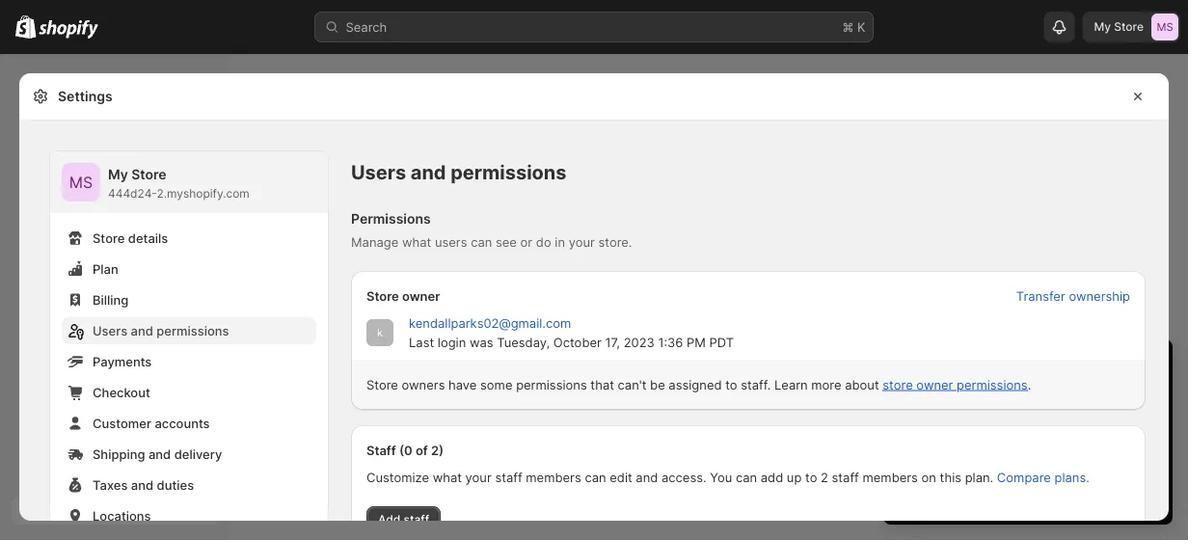 Task type: vqa. For each thing, say whether or not it's contained in the screenshot.
that
yes



Task type: describe. For each thing, give the bounding box(es) containing it.
k
[[858, 19, 866, 34]]

store details link
[[62, 225, 317, 252]]

and up $1/month
[[1031, 392, 1053, 407]]

users and permissions link
[[62, 318, 317, 345]]

trial
[[950, 357, 984, 380]]

duties
[[157, 478, 194, 493]]

.
[[1028, 377, 1032, 392]]

billing
[[93, 292, 129, 307]]

my store image
[[62, 163, 100, 202]]

a
[[962, 392, 969, 407]]

shipping and delivery link
[[62, 441, 317, 468]]

details
[[128, 231, 168, 246]]

your right pick
[[1016, 485, 1041, 499]]

your trial just started
[[903, 357, 1094, 380]]

and up payments
[[131, 323, 153, 338]]

pick
[[990, 485, 1013, 499]]

pm
[[687, 335, 706, 350]]

shipping
[[93, 447, 145, 462]]

plan link
[[62, 256, 317, 283]]

accounts
[[155, 416, 210, 431]]

what inside permissions manage what users can see or do in your store.
[[402, 235, 432, 249]]

store owners have some permissions that can't be assigned to staff. learn more about store owner permissions .
[[367, 377, 1032, 392]]

pick your plan
[[990, 485, 1068, 499]]

plan.
[[966, 470, 994, 485]]

and up permissions on the top
[[411, 161, 446, 184]]

permissions inside shop settings menu element
[[157, 323, 229, 338]]

⌘ k
[[843, 19, 866, 34]]

store owner
[[367, 289, 440, 304]]

2 horizontal spatial can
[[736, 470, 758, 485]]

can inside permissions manage what users can see or do in your store.
[[471, 235, 493, 249]]

my for my store 444d24-2.myshopify.com
[[108, 166, 128, 183]]

compare
[[998, 470, 1052, 485]]

to left 2
[[806, 470, 818, 485]]

plans.
[[1055, 470, 1090, 485]]

shipping and delivery
[[93, 447, 222, 462]]

store.
[[599, 235, 633, 249]]

add
[[378, 513, 401, 527]]

online
[[919, 450, 954, 465]]

payments link
[[62, 348, 317, 375]]

your trial just started button
[[884, 340, 1174, 380]]

customize
[[367, 470, 429, 485]]

in
[[555, 235, 566, 249]]

first
[[919, 411, 942, 426]]

this
[[941, 470, 962, 485]]

locations
[[93, 509, 151, 524]]

ms button
[[62, 163, 100, 202]]

switch to a paid plan and get: first 3 months for $1/month to customize your online store and add bonus features
[[903, 392, 1149, 465]]

to left a
[[947, 392, 959, 407]]

staff inside add staff link
[[404, 513, 430, 527]]

see
[[496, 235, 517, 249]]

just
[[990, 357, 1023, 380]]

edit
[[610, 470, 633, 485]]

manage
[[351, 235, 399, 249]]

about
[[846, 377, 880, 392]]

owners
[[402, 377, 445, 392]]

users inside shop settings menu element
[[93, 323, 128, 338]]

17,
[[606, 335, 621, 350]]

your trial just started element
[[884, 390, 1174, 525]]

have
[[449, 377, 477, 392]]

store for store owner
[[367, 289, 399, 304]]

started
[[1028, 357, 1094, 380]]

compare plans. link
[[998, 470, 1090, 485]]

can't
[[618, 377, 647, 392]]

paid
[[973, 392, 998, 407]]

to down $1/month
[[1043, 430, 1055, 445]]

staff
[[367, 443, 396, 458]]

transfer ownership button
[[1017, 289, 1131, 304]]

be
[[651, 377, 666, 392]]

of
[[416, 443, 428, 458]]

your inside switch to a paid plan and get: first 3 months for $1/month to customize your online store and add bonus features
[[1123, 430, 1149, 445]]

my store image
[[1152, 14, 1179, 41]]

store owner permissions link
[[883, 377, 1028, 392]]

(0
[[399, 443, 413, 458]]

avatar with initials k image
[[367, 319, 394, 346]]

store for store details
[[93, 231, 125, 246]]

store inside 'settings' dialog
[[883, 377, 914, 392]]

do
[[536, 235, 552, 249]]

2
[[821, 470, 829, 485]]

tuesday,
[[497, 335, 550, 350]]

that
[[591, 377, 615, 392]]

and right edit
[[636, 470, 659, 485]]

to left staff.
[[726, 377, 738, 392]]

transfer ownership
[[1017, 289, 1131, 304]]

2.myshopify.com
[[157, 187, 250, 201]]

taxes
[[93, 478, 128, 493]]

shopify image
[[15, 15, 36, 38]]

store for store owners have some permissions that can't be assigned to staff. learn more about store owner permissions .
[[367, 377, 398, 392]]

customer accounts
[[93, 416, 210, 431]]

you
[[711, 470, 733, 485]]

login
[[438, 335, 466, 350]]

learn
[[775, 377, 808, 392]]



Task type: locate. For each thing, give the bounding box(es) containing it.
dialog
[[1177, 73, 1189, 540]]

1 horizontal spatial users and permissions
[[351, 161, 567, 184]]

2 horizontal spatial staff
[[832, 470, 860, 485]]

can left edit
[[585, 470, 607, 485]]

locations link
[[62, 503, 317, 530]]

0 vertical spatial users and permissions
[[351, 161, 567, 184]]

1 vertical spatial my
[[108, 166, 128, 183]]

0 horizontal spatial can
[[471, 235, 493, 249]]

0 vertical spatial what
[[402, 235, 432, 249]]

your
[[903, 357, 945, 380]]

0 vertical spatial plan
[[1002, 392, 1027, 407]]

settings dialog
[[19, 73, 1170, 540]]

1 horizontal spatial what
[[433, 470, 462, 485]]

access.
[[662, 470, 707, 485]]

on
[[922, 470, 937, 485]]

1 horizontal spatial staff
[[495, 470, 523, 485]]

2)
[[431, 443, 444, 458]]

1 horizontal spatial can
[[585, 470, 607, 485]]

add inside 'settings' dialog
[[761, 470, 784, 485]]

staff (0 of 2)
[[367, 443, 444, 458]]

users
[[351, 161, 406, 184], [93, 323, 128, 338]]

kendallparks02@gmail.com link
[[409, 316, 572, 331]]

search
[[346, 19, 387, 34]]

1:36
[[659, 335, 684, 350]]

users and permissions
[[351, 161, 567, 184], [93, 323, 229, 338]]

permissions
[[451, 161, 567, 184], [157, 323, 229, 338], [516, 377, 587, 392], [957, 377, 1028, 392]]

can
[[471, 235, 493, 249], [585, 470, 607, 485], [736, 470, 758, 485]]

and
[[411, 161, 446, 184], [131, 323, 153, 338], [1031, 392, 1053, 407], [149, 447, 171, 462], [992, 450, 1014, 465], [636, 470, 659, 485], [131, 478, 154, 493]]

what left users at the left top of page
[[402, 235, 432, 249]]

taxes and duties link
[[62, 472, 317, 499]]

444d24-
[[108, 187, 157, 201]]

0 horizontal spatial what
[[402, 235, 432, 249]]

store
[[883, 377, 914, 392], [958, 450, 988, 465]]

plan
[[1002, 392, 1027, 407], [1044, 485, 1068, 499]]

your inside permissions manage what users can see or do in your store.
[[569, 235, 595, 249]]

to
[[726, 377, 738, 392], [947, 392, 959, 407], [1043, 430, 1055, 445], [806, 470, 818, 485]]

3
[[946, 411, 954, 426]]

what down 2)
[[433, 470, 462, 485]]

some
[[481, 377, 513, 392]]

switch
[[903, 392, 943, 407]]

0 horizontal spatial plan
[[1002, 392, 1027, 407]]

features
[[1083, 450, 1132, 465]]

your right customize
[[466, 470, 492, 485]]

customer accounts link
[[62, 410, 317, 437]]

1 horizontal spatial my
[[1095, 20, 1112, 34]]

1 vertical spatial what
[[433, 470, 462, 485]]

and inside 'link'
[[131, 478, 154, 493]]

plan inside switch to a paid plan and get: first 3 months for $1/month to customize your online store and add bonus features
[[1002, 392, 1027, 407]]

store details
[[93, 231, 168, 246]]

my store 444d24-2.myshopify.com
[[108, 166, 250, 201]]

staff right add
[[404, 513, 430, 527]]

more
[[812, 377, 842, 392]]

my
[[1095, 20, 1112, 34], [108, 166, 128, 183]]

1 vertical spatial users
[[93, 323, 128, 338]]

1 vertical spatial plan
[[1044, 485, 1068, 499]]

assigned
[[669, 377, 722, 392]]

and up the compare
[[992, 450, 1014, 465]]

1 horizontal spatial plan
[[1044, 485, 1068, 499]]

owner
[[402, 289, 440, 304], [917, 377, 954, 392]]

customer
[[93, 416, 151, 431]]

store left owners
[[367, 377, 398, 392]]

was
[[470, 335, 494, 350]]

my store
[[1095, 20, 1145, 34]]

owner up last
[[402, 289, 440, 304]]

and right taxes
[[131, 478, 154, 493]]

$1/month
[[1025, 411, 1081, 426]]

customize what your staff members can edit and access. you can add up to 2 staff members on this plan. compare plans.
[[367, 470, 1090, 485]]

0 horizontal spatial store
[[883, 377, 914, 392]]

2 members from the left
[[863, 470, 919, 485]]

kendallparks02@gmail.com last login was tuesday, october 17, 2023 1:36 pm pdt
[[409, 316, 735, 350]]

0 vertical spatial store
[[883, 377, 914, 392]]

shopify image
[[39, 20, 99, 39]]

staff right 2
[[832, 470, 860, 485]]

0 horizontal spatial my
[[108, 166, 128, 183]]

your right in in the top of the page
[[569, 235, 595, 249]]

payments
[[93, 354, 152, 369]]

0 vertical spatial owner
[[402, 289, 440, 304]]

users and permissions inside shop settings menu element
[[93, 323, 229, 338]]

users
[[435, 235, 468, 249]]

store up the "plan."
[[958, 450, 988, 465]]

store up the avatar with initials k
[[367, 289, 399, 304]]

add staff
[[378, 513, 430, 527]]

1 horizontal spatial owner
[[917, 377, 954, 392]]

0 horizontal spatial members
[[526, 470, 582, 485]]

customize
[[1059, 430, 1119, 445]]

0 vertical spatial add
[[1017, 450, 1040, 465]]

0 vertical spatial users
[[351, 161, 406, 184]]

1 horizontal spatial store
[[958, 450, 988, 465]]

transfer
[[1017, 289, 1066, 304]]

staff.
[[741, 377, 771, 392]]

users and permissions down billing link
[[93, 323, 229, 338]]

my up the 444d24-
[[108, 166, 128, 183]]

1 members from the left
[[526, 470, 582, 485]]

0 horizontal spatial staff
[[404, 513, 430, 527]]

1 vertical spatial users and permissions
[[93, 323, 229, 338]]

delivery
[[174, 447, 222, 462]]

months
[[957, 411, 1001, 426]]

or
[[521, 235, 533, 249]]

my inside my store 444d24-2.myshopify.com
[[108, 166, 128, 183]]

0 vertical spatial my
[[1095, 20, 1112, 34]]

0 horizontal spatial owner
[[402, 289, 440, 304]]

0 horizontal spatial users
[[93, 323, 128, 338]]

and down the customer accounts
[[149, 447, 171, 462]]

staff
[[495, 470, 523, 485], [832, 470, 860, 485], [404, 513, 430, 527]]

your
[[569, 235, 595, 249], [1123, 430, 1149, 445], [466, 470, 492, 485], [1016, 485, 1041, 499]]

permissions manage what users can see or do in your store.
[[351, 211, 633, 249]]

checkout link
[[62, 379, 317, 406]]

store inside switch to a paid plan and get: first 3 months for $1/month to customize your online store and add bonus features
[[958, 450, 988, 465]]

1 horizontal spatial add
[[1017, 450, 1040, 465]]

users up permissions on the top
[[351, 161, 406, 184]]

taxes and duties
[[93, 478, 194, 493]]

my for my store
[[1095, 20, 1112, 34]]

for
[[1005, 411, 1021, 426]]

0 horizontal spatial add
[[761, 470, 784, 485]]

add up the compare
[[1017, 450, 1040, 465]]

add left up
[[761, 470, 784, 485]]

users down billing
[[93, 323, 128, 338]]

bonus
[[1043, 450, 1080, 465]]

members left edit
[[526, 470, 582, 485]]

your up "features"
[[1123, 430, 1149, 445]]

1 horizontal spatial members
[[863, 470, 919, 485]]

0 horizontal spatial users and permissions
[[93, 323, 229, 338]]

ownership
[[1070, 289, 1131, 304]]

get:
[[1056, 392, 1079, 407]]

1 horizontal spatial users
[[351, 161, 406, 184]]

store up plan
[[93, 231, 125, 246]]

store up the 444d24-
[[131, 166, 167, 183]]

2023
[[624, 335, 655, 350]]

what
[[402, 235, 432, 249], [433, 470, 462, 485]]

users and permissions up permissions manage what users can see or do in your store.
[[351, 161, 567, 184]]

staff down some on the left bottom of page
[[495, 470, 523, 485]]

settings
[[58, 88, 113, 105]]

pdt
[[710, 335, 735, 350]]

members left on
[[863, 470, 919, 485]]

store left my store icon
[[1115, 20, 1145, 34]]

october
[[554, 335, 602, 350]]

⌘
[[843, 19, 854, 34]]

can right you
[[736, 470, 758, 485]]

my left my store icon
[[1095, 20, 1112, 34]]

add inside switch to a paid plan and get: first 3 months for $1/month to customize your online store and add bonus features
[[1017, 450, 1040, 465]]

permissions
[[351, 211, 431, 227]]

1 vertical spatial add
[[761, 470, 784, 485]]

billing link
[[62, 287, 317, 314]]

1 vertical spatial owner
[[917, 377, 954, 392]]

plan
[[93, 262, 118, 276]]

owner left a
[[917, 377, 954, 392]]

up
[[787, 470, 802, 485]]

shop settings menu element
[[50, 152, 328, 540]]

store right about
[[883, 377, 914, 392]]

last
[[409, 335, 434, 350]]

store inside my store 444d24-2.myshopify.com
[[131, 166, 167, 183]]

can left see
[[471, 235, 493, 249]]

1 vertical spatial store
[[958, 450, 988, 465]]



